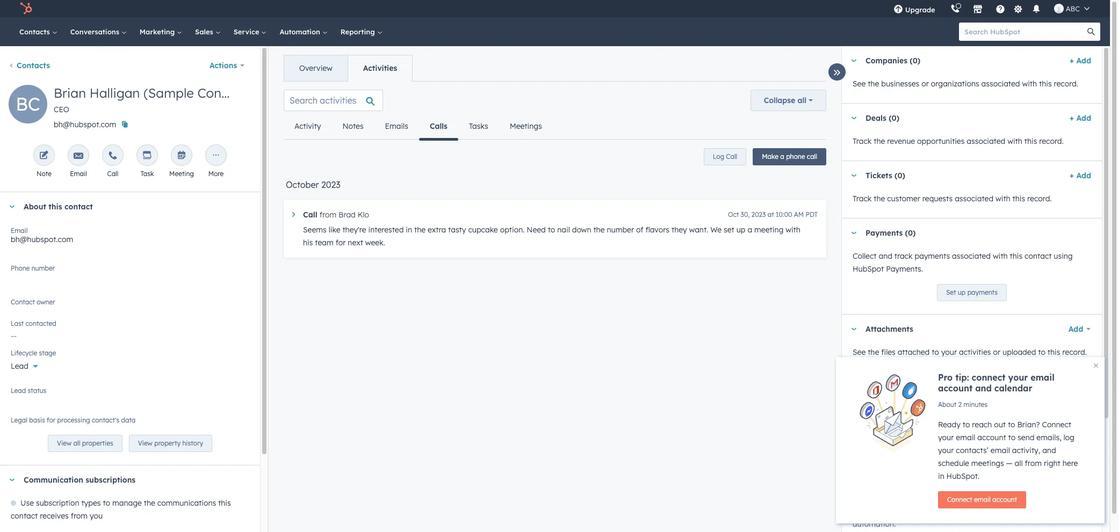 Task type: describe. For each thing, give the bounding box(es) containing it.
reporting
[[341, 27, 377, 36]]

automation
[[280, 27, 322, 36]]

brad
[[339, 210, 356, 220]]

log
[[713, 153, 724, 161]]

property
[[154, 440, 181, 448]]

notes
[[343, 121, 364, 131]]

email inside button
[[974, 496, 991, 504]]

call for call
[[107, 170, 118, 178]]

0 vertical spatial contacts
[[19, 27, 52, 36]]

your down attachments dropdown button
[[941, 348, 957, 357]]

in inside ready to reach out to brian? connect your email account to send emails, log your contacts' email activity, and schedule meetings — all from right here in hubspot.
[[938, 472, 945, 482]]

gives
[[925, 427, 944, 436]]

+ for track the customer requests associated with this record.
[[1070, 171, 1074, 181]]

contact inside collect and track payments associated with this contact using hubspot payments.
[[1025, 252, 1052, 261]]

2
[[959, 401, 962, 409]]

oct
[[728, 211, 739, 219]]

0 horizontal spatial or
[[922, 79, 929, 89]]

caret image for communication subscriptions
[[9, 479, 15, 482]]

Search HubSpot search field
[[959, 23, 1091, 41]]

companies (0)
[[866, 56, 921, 66]]

we
[[711, 225, 722, 235]]

with for collect and track payments associated with this contact using hubspot payments.
[[993, 252, 1008, 261]]

and inside ready to reach out to brian? connect your email account to send emails, log your contacts' email activity, and schedule meetings — all from right here in hubspot.
[[1043, 446, 1056, 456]]

1 vertical spatial contacts link
[[9, 61, 50, 70]]

view property history link
[[129, 435, 212, 453]]

10:00
[[776, 211, 792, 219]]

to up credit
[[949, 414, 956, 424]]

email up —
[[991, 446, 1010, 456]]

of
[[636, 225, 644, 235]]

with for track the customer requests associated with this record.
[[996, 194, 1011, 204]]

about 2 minutes
[[938, 401, 988, 409]]

for inside 'use lists to segment this record for reporting, email, and automation.'
[[966, 507, 976, 516]]

schedule
[[938, 459, 970, 469]]

marketplaces image
[[973, 5, 983, 15]]

Last contacted text field
[[11, 326, 249, 343]]

attribution
[[853, 448, 894, 458]]

halligan
[[90, 85, 140, 101]]

data
[[121, 417, 136, 425]]

a inside make a phone call button
[[781, 153, 785, 161]]

caret image for companies
[[851, 59, 857, 62]]

and inside 'use lists to segment this record for reporting, email, and automation.'
[[1039, 507, 1052, 516]]

number inside seems like they're interested in the extra tasty cupcake option. need to nail down the number of flavors they want. we set up a meeting with his team for next week.
[[607, 225, 634, 235]]

notifications button
[[1027, 0, 1046, 17]]

interested
[[368, 225, 404, 235]]

Phone number text field
[[11, 263, 249, 284]]

+ for track the revenue opportunities associated with this record.
[[1070, 113, 1074, 123]]

manage
[[112, 499, 142, 509]]

calls button
[[419, 113, 458, 141]]

from inside use subscription types to manage the communications this contact receives from you
[[71, 512, 88, 521]]

from inside the "october 2023" feed
[[320, 210, 337, 220]]

your inside the pro tip: connect your email account and calendar
[[1009, 372, 1028, 383]]

contact owner no owner
[[11, 298, 55, 312]]

collapse
[[764, 96, 796, 105]]

payments
[[866, 228, 903, 238]]

the down companies
[[868, 79, 879, 89]]

team
[[315, 238, 334, 248]]

credit
[[946, 427, 966, 436]]

1 vertical spatial contacts
[[17, 61, 50, 70]]

no
[[11, 303, 21, 312]]

companies (0) button
[[842, 46, 1066, 75]]

search image
[[1088, 28, 1095, 35]]

connect
[[972, 372, 1006, 383]]

see for see the files attached to your activities or uploaded to this record.
[[853, 348, 866, 357]]

see for see the businesses or organizations associated with this record.
[[853, 79, 866, 89]]

in inside seems like they're interested in the extra tasty cupcake option. need to nail down the number of flavors they want. we set up a meeting with his team for next week.
[[406, 225, 412, 235]]

attribution
[[924, 391, 965, 400]]

sales
[[195, 27, 215, 36]]

to down the marketing
[[968, 427, 975, 436]]

last contacted
[[11, 320, 56, 328]]

—
[[1006, 459, 1013, 469]]

properties
[[82, 440, 113, 448]]

hubspot link
[[13, 2, 40, 15]]

task image
[[142, 151, 152, 161]]

this inside collect and track payments associated with this contact using hubspot payments.
[[1010, 252, 1023, 261]]

0 horizontal spatial number
[[32, 264, 55, 272]]

emails
[[385, 121, 408, 131]]

use lists to segment this record for reporting, email, and automation.
[[853, 507, 1052, 529]]

(sample
[[144, 85, 194, 101]]

contact for contact create attribution
[[866, 391, 895, 400]]

caret image inside attachments dropdown button
[[851, 328, 857, 331]]

+ add for track the revenue opportunities associated with this record.
[[1070, 113, 1092, 123]]

a inside seems like they're interested in the extra tasty cupcake option. need to nail down the number of flavors they want. we set up a meeting with his team for next week.
[[748, 225, 753, 235]]

attached
[[898, 348, 930, 357]]

tasks button
[[458, 113, 499, 139]]

caret image for tickets
[[851, 174, 857, 177]]

to right uploaded at the right bottom of page
[[1038, 348, 1046, 357]]

+ add for see the businesses or organizations associated with this record.
[[1070, 56, 1092, 66]]

0 vertical spatial bh@hubspot.com
[[54, 120, 116, 130]]

contact create attribution
[[866, 391, 965, 400]]

payments (0)
[[866, 228, 916, 238]]

make a phone call button
[[753, 148, 827, 166]]

this inside dropdown button
[[49, 202, 62, 212]]

types
[[81, 499, 101, 509]]

attribution report builder button
[[853, 447, 964, 461]]

menu containing abc
[[886, 0, 1097, 17]]

track the revenue opportunities associated with this record.
[[853, 137, 1064, 146]]

email for email
[[70, 170, 87, 178]]

call inside button
[[726, 153, 738, 161]]

deals (0) button
[[842, 104, 1066, 133]]

from inside ready to reach out to brian? connect your email account to send emails, log your contacts' email activity, and schedule meetings — all from right here in hubspot.
[[1025, 459, 1042, 469]]

to left "reach" at the bottom
[[963, 420, 970, 430]]

automation link
[[273, 17, 334, 46]]

the down tickets
[[874, 194, 885, 204]]

builder
[[922, 448, 949, 458]]

help button
[[991, 0, 1010, 17]]

more
[[208, 170, 224, 178]]

organizations
[[931, 79, 980, 89]]

all inside ready to reach out to brian? connect your email account to send emails, log your contacts' email activity, and schedule meetings — all from right here in hubspot.
[[1015, 459, 1023, 469]]

your down the ready
[[938, 433, 954, 443]]

lead for lead status
[[11, 387, 26, 395]]

add for track the customer requests associated with this record.
[[1077, 171, 1092, 181]]

week.
[[365, 238, 385, 248]]

is
[[853, 427, 858, 436]]

am
[[794, 211, 804, 219]]

to inside use subscription types to manage the communications this contact receives from you
[[103, 499, 110, 509]]

see the businesses or organizations associated with this record.
[[853, 79, 1079, 89]]

associated for opportunities
[[967, 137, 1006, 146]]

october
[[286, 180, 319, 190]]

brian?
[[1018, 420, 1040, 430]]

contact's inside attribute contacts created to marketing activities. when a contact is created, hubspot gives credit to all that contact's interactions.
[[1004, 427, 1036, 436]]

account inside the pro tip: connect your email account and calendar
[[938, 383, 973, 394]]

close image
[[1094, 364, 1099, 368]]

contact inside attribute contacts created to marketing activities. when a contact is created, hubspot gives credit to all that contact's interactions.
[[1061, 414, 1088, 424]]

more image
[[211, 151, 221, 161]]

reporting link
[[334, 17, 389, 46]]

like
[[329, 225, 340, 235]]

collect and track payments associated with this contact using hubspot payments.
[[853, 252, 1073, 274]]

out
[[994, 420, 1006, 430]]

owner up last contacted
[[23, 303, 45, 312]]

lists
[[868, 507, 882, 516]]

use subscription types to manage the communications this contact receives from you
[[11, 499, 231, 521]]

notifications image
[[1032, 5, 1041, 15]]

hubspot inside collect and track payments associated with this contact using hubspot payments.
[[853, 264, 884, 274]]

marketing
[[958, 414, 994, 424]]

cupcake
[[468, 225, 498, 235]]

help image
[[996, 5, 1005, 15]]

extra
[[428, 225, 446, 235]]

option.
[[500, 225, 525, 235]]

processing
[[57, 417, 90, 425]]

about this contact button
[[0, 192, 249, 221]]

your up schedule
[[938, 446, 954, 456]]

when
[[1032, 414, 1052, 424]]

make
[[762, 153, 779, 161]]

0 vertical spatial contact's
[[92, 417, 119, 425]]

minutes
[[964, 401, 988, 409]]

connect email account button
[[938, 492, 1027, 509]]

record
[[941, 507, 964, 516]]

to left the send
[[1009, 433, 1016, 443]]

email for email bh@hubspot.com
[[11, 227, 28, 235]]

to right 'attached'
[[932, 348, 939, 357]]

activity,
[[1012, 446, 1041, 456]]



Task type: locate. For each thing, give the bounding box(es) containing it.
1 vertical spatial up
[[958, 289, 966, 297]]

calendar
[[995, 383, 1033, 394]]

navigation
[[284, 55, 413, 82], [284, 113, 553, 141]]

1 vertical spatial account
[[978, 433, 1006, 443]]

subscriptions
[[86, 476, 136, 485]]

call
[[726, 153, 738, 161], [107, 170, 118, 178], [303, 210, 318, 220]]

you
[[90, 512, 103, 521]]

see down companies
[[853, 79, 866, 89]]

2 horizontal spatial from
[[1025, 459, 1042, 469]]

0 vertical spatial navigation
[[284, 55, 413, 82]]

0 horizontal spatial contact
[[11, 298, 35, 306]]

0 horizontal spatial about
[[24, 202, 46, 212]]

account up 2
[[938, 383, 973, 394]]

1 horizontal spatial or
[[993, 348, 1001, 357]]

your down uploaded at the right bottom of page
[[1009, 372, 1028, 383]]

0 vertical spatial track
[[853, 137, 872, 146]]

see left files
[[853, 348, 866, 357]]

2 vertical spatial +
[[1070, 171, 1074, 181]]

and up the minutes
[[976, 383, 992, 394]]

next
[[348, 238, 363, 248]]

1 vertical spatial a
[[748, 225, 753, 235]]

tickets (0)
[[866, 171, 906, 181]]

caret image left attachments
[[851, 328, 857, 331]]

hubspot image
[[19, 2, 32, 15]]

associated down deals (0) dropdown button
[[967, 137, 1006, 146]]

a right make at the top
[[781, 153, 785, 161]]

caret image left communication
[[9, 479, 15, 482]]

1 vertical spatial in
[[938, 472, 945, 482]]

set
[[946, 289, 956, 297]]

phone
[[11, 264, 30, 272]]

caret image down october
[[292, 212, 295, 217]]

add inside popup button
[[1069, 325, 1084, 334]]

bh@hubspot.com down ceo
[[54, 120, 116, 130]]

1 horizontal spatial in
[[938, 472, 945, 482]]

caret image
[[851, 232, 857, 235], [9, 479, 15, 482]]

0 horizontal spatial view
[[57, 440, 72, 448]]

meeting image
[[177, 151, 186, 161]]

(0) up businesses
[[910, 56, 921, 66]]

1 vertical spatial call
[[107, 170, 118, 178]]

0 vertical spatial lead
[[11, 362, 28, 371]]

0 horizontal spatial hubspot
[[853, 264, 884, 274]]

for
[[336, 238, 346, 248], [47, 417, 55, 425], [966, 507, 976, 516]]

0 vertical spatial from
[[320, 210, 337, 220]]

contact's down activities. on the right of page
[[1004, 427, 1036, 436]]

caret image for payments (0)
[[851, 232, 857, 235]]

a inside attribute contacts created to marketing activities. when a contact is created, hubspot gives credit to all that contact's interactions.
[[1054, 414, 1059, 424]]

account inside ready to reach out to brian? connect your email account to send emails, log your contacts' email activity, and schedule meetings — all from right here in hubspot.
[[978, 433, 1006, 443]]

bh@hubspot.com up the phone number
[[11, 235, 73, 245]]

(0) up track
[[905, 228, 916, 238]]

the left files
[[868, 348, 879, 357]]

0 vertical spatial about
[[24, 202, 46, 212]]

contact's
[[92, 417, 119, 425], [1004, 427, 1036, 436]]

0 vertical spatial connect
[[1042, 420, 1072, 430]]

2 view from the left
[[138, 440, 153, 448]]

that
[[988, 427, 1002, 436]]

add button
[[1062, 319, 1092, 340]]

3 + add button from the top
[[1070, 169, 1092, 182]]

(0) for tickets (0)
[[895, 171, 906, 181]]

1 vertical spatial from
[[1025, 459, 1042, 469]]

2 + from the top
[[1070, 113, 1074, 123]]

call image
[[108, 151, 118, 161]]

1 vertical spatial 2023
[[752, 211, 766, 219]]

a
[[781, 153, 785, 161], [748, 225, 753, 235], [1054, 414, 1059, 424]]

(0) for companies (0)
[[910, 56, 921, 66]]

from up like
[[320, 210, 337, 220]]

2 lead from the top
[[11, 387, 26, 395]]

+ add for track the customer requests associated with this record.
[[1070, 171, 1092, 181]]

tickets (0) button
[[842, 161, 1066, 190]]

payments right set
[[968, 289, 998, 297]]

about up email bh@hubspot.com
[[24, 202, 46, 212]]

payments.
[[886, 264, 923, 274]]

1 horizontal spatial 2023
[[752, 211, 766, 219]]

call for call from brad klo
[[303, 210, 318, 220]]

+ add button for see the businesses or organizations associated with this record.
[[1070, 54, 1092, 67]]

1 vertical spatial caret image
[[9, 479, 15, 482]]

0 vertical spatial or
[[922, 79, 929, 89]]

files
[[882, 348, 896, 357]]

1 vertical spatial contact
[[866, 391, 895, 400]]

associated down payments (0) 'dropdown button'
[[952, 252, 991, 261]]

about down the attribution
[[938, 401, 957, 409]]

+ add button for track the revenue opportunities associated with this record.
[[1070, 112, 1092, 125]]

for down like
[[336, 238, 346, 248]]

task
[[141, 170, 154, 178]]

1 vertical spatial lead
[[11, 387, 26, 395]]

all inside popup button
[[798, 96, 807, 105]]

1 vertical spatial contact's
[[1004, 427, 1036, 436]]

about for about 2 minutes
[[938, 401, 957, 409]]

3 + add from the top
[[1070, 171, 1092, 181]]

collect
[[853, 252, 877, 261]]

1 horizontal spatial payments
[[968, 289, 998, 297]]

contacts'
[[956, 446, 989, 456]]

1 horizontal spatial caret image
[[851, 232, 857, 235]]

abc
[[1066, 4, 1080, 13]]

communications
[[157, 499, 216, 509]]

0 vertical spatial 2023
[[321, 180, 341, 190]]

in down schedule
[[938, 472, 945, 482]]

contact
[[64, 202, 93, 212], [1025, 252, 1052, 261], [1061, 414, 1088, 424], [11, 512, 38, 521]]

1 + from the top
[[1070, 56, 1074, 66]]

2 + add button from the top
[[1070, 112, 1092, 125]]

0 vertical spatial contact
[[11, 298, 35, 306]]

pro tip: connect your email account and calendar
[[938, 372, 1055, 394]]

Search activities search field
[[284, 90, 383, 111]]

caret image up email bh@hubspot.com
[[9, 206, 15, 208]]

contacts
[[886, 414, 917, 424]]

0 vertical spatial hubspot
[[853, 264, 884, 274]]

and down emails,
[[1043, 446, 1056, 456]]

all right —
[[1015, 459, 1023, 469]]

and right email,
[[1039, 507, 1052, 516]]

add for see the businesses or organizations associated with this record.
[[1077, 56, 1092, 66]]

view left property
[[138, 440, 153, 448]]

0 horizontal spatial for
[[47, 417, 55, 425]]

phone
[[786, 153, 805, 161]]

1 horizontal spatial connect
[[1042, 420, 1072, 430]]

segment
[[894, 507, 925, 516]]

0 vertical spatial payments
[[915, 252, 950, 261]]

caret image up collect
[[851, 232, 857, 235]]

with inside seems like they're interested in the extra tasty cupcake option. need to nail down the number of flavors they want. we set up a meeting with his team for next week.
[[786, 225, 801, 235]]

number
[[607, 225, 634, 235], [32, 264, 55, 272]]

uploaded
[[1003, 348, 1036, 357]]

and inside collect and track payments associated with this contact using hubspot payments.
[[879, 252, 893, 261]]

0 horizontal spatial 2023
[[321, 180, 341, 190]]

legal
[[11, 417, 27, 425]]

note image
[[39, 151, 49, 161]]

caret image inside the "october 2023" feed
[[292, 212, 295, 217]]

1 horizontal spatial use
[[853, 507, 866, 516]]

0 vertical spatial call
[[726, 153, 738, 161]]

1 horizontal spatial view
[[138, 440, 153, 448]]

to inside seems like they're interested in the extra tasty cupcake option. need to nail down the number of flavors they want. we set up a meeting with his team for next week.
[[548, 225, 555, 235]]

hubspot down contacts
[[892, 427, 923, 436]]

about
[[24, 202, 46, 212], [938, 401, 957, 409]]

view for view property history
[[138, 440, 153, 448]]

businesses
[[882, 79, 920, 89]]

with inside collect and track payments associated with this contact using hubspot payments.
[[993, 252, 1008, 261]]

this inside 'use lists to segment this record for reporting, email, and automation.'
[[927, 507, 939, 516]]

activities button
[[348, 55, 412, 81]]

1 vertical spatial + add button
[[1070, 112, 1092, 125]]

caret image inside companies (0) dropdown button
[[851, 59, 857, 62]]

use inside use subscription types to manage the communications this contact receives from you
[[20, 499, 34, 509]]

a down 30, on the right of the page
[[748, 225, 753, 235]]

number left the of
[[607, 225, 634, 235]]

email inside the pro tip: connect your email account and calendar
[[1031, 372, 1055, 383]]

up right 'set'
[[737, 225, 746, 235]]

contact left the "using"
[[1025, 252, 1052, 261]]

caret image for about
[[9, 206, 15, 208]]

from down activity,
[[1025, 459, 1042, 469]]

1 vertical spatial email
[[11, 227, 28, 235]]

lead left status
[[11, 387, 26, 395]]

0 vertical spatial in
[[406, 225, 412, 235]]

they're
[[343, 225, 366, 235]]

attribution report builder
[[853, 448, 949, 458]]

use
[[20, 499, 34, 509], [853, 507, 866, 516]]

settings image
[[1014, 5, 1023, 14]]

associated for payments
[[952, 252, 991, 261]]

associated right organizations
[[982, 79, 1020, 89]]

october 2023 feed
[[275, 81, 835, 271]]

(0) inside 'dropdown button'
[[905, 228, 916, 238]]

the left revenue
[[874, 137, 885, 146]]

call up seems
[[303, 210, 318, 220]]

1 lead from the top
[[11, 362, 28, 371]]

make a phone call
[[762, 153, 817, 161]]

0 vertical spatial for
[[336, 238, 346, 248]]

brad klo image
[[1054, 4, 1064, 13]]

connect up record
[[948, 496, 973, 504]]

1 vertical spatial + add
[[1070, 113, 1092, 123]]

2 see from the top
[[853, 348, 866, 357]]

use for subscription
[[20, 499, 34, 509]]

this inside use subscription types to manage the communications this contact receives from you
[[218, 499, 231, 509]]

track for track the customer requests associated with this record.
[[853, 194, 872, 204]]

for inside seems like they're interested in the extra tasty cupcake option. need to nail down the number of flavors they want. we set up a meeting with his team for next week.
[[336, 238, 346, 248]]

track down tickets
[[853, 194, 872, 204]]

email inside email bh@hubspot.com
[[11, 227, 28, 235]]

no owner button
[[11, 297, 249, 314]]

use inside 'use lists to segment this record for reporting, email, and automation.'
[[853, 507, 866, 516]]

email up contacts' at the right
[[956, 433, 976, 443]]

navigation containing overview
[[284, 55, 413, 82]]

email down uploaded at the right bottom of page
[[1031, 372, 1055, 383]]

2 vertical spatial from
[[71, 512, 88, 521]]

attribute contacts created to marketing activities. when a contact is created, hubspot gives credit to all that contact's interactions.
[[853, 414, 1088, 436]]

associated for requests
[[955, 194, 994, 204]]

0 vertical spatial caret image
[[851, 232, 857, 235]]

connect inside ready to reach out to brian? connect your email account to send emails, log your contacts' email activity, and schedule meetings — all from right here in hubspot.
[[1042, 420, 1072, 430]]

up right set
[[958, 289, 966, 297]]

about inside dropdown button
[[24, 202, 46, 212]]

1 navigation from the top
[[284, 55, 413, 82]]

use for lists
[[853, 507, 866, 516]]

with for track the revenue opportunities associated with this record.
[[1008, 137, 1023, 146]]

see
[[853, 79, 866, 89], [853, 348, 866, 357]]

1 see from the top
[[853, 79, 866, 89]]

track down deals
[[853, 137, 872, 146]]

flavors
[[646, 225, 670, 235]]

associated down tickets (0) dropdown button
[[955, 194, 994, 204]]

call down call icon
[[107, 170, 118, 178]]

0 horizontal spatial call
[[107, 170, 118, 178]]

actions
[[210, 61, 237, 70]]

1 horizontal spatial a
[[781, 153, 785, 161]]

1 vertical spatial about
[[938, 401, 957, 409]]

email
[[70, 170, 87, 178], [11, 227, 28, 235]]

contact's left data
[[92, 417, 119, 425]]

brian
[[54, 85, 86, 101]]

1 track from the top
[[853, 137, 872, 146]]

hubspot inside attribute contacts created to marketing activities. when a contact is created, hubspot gives credit to all that contact's interactions.
[[892, 427, 923, 436]]

the inside use subscription types to manage the communications this contact receives from you
[[144, 499, 155, 509]]

owner up contacted
[[37, 298, 55, 306]]

payments right track
[[915, 252, 950, 261]]

add for track the revenue opportunities associated with this record.
[[1077, 113, 1092, 123]]

1 vertical spatial for
[[47, 417, 55, 425]]

for down connect email account
[[966, 507, 976, 516]]

1 view from the left
[[57, 440, 72, 448]]

track
[[895, 252, 913, 261]]

contact inside dropdown button
[[64, 202, 93, 212]]

view down legal basis for processing contact's data
[[57, 440, 72, 448]]

caret image inside about this contact dropdown button
[[9, 206, 15, 208]]

2023 right october
[[321, 180, 341, 190]]

lead for lead
[[11, 362, 28, 371]]

2 navigation from the top
[[284, 113, 553, 141]]

search button
[[1082, 23, 1101, 41]]

contact inside dropdown button
[[866, 391, 895, 400]]

1 horizontal spatial hubspot
[[892, 427, 923, 436]]

view for view all properties
[[57, 440, 72, 448]]

caret image left companies
[[851, 59, 857, 62]]

or right activities
[[993, 348, 1001, 357]]

all left 'properties' at the left bottom of the page
[[73, 440, 80, 448]]

email image
[[74, 151, 83, 161]]

associated
[[982, 79, 1020, 89], [967, 137, 1006, 146], [955, 194, 994, 204], [952, 252, 991, 261]]

contact up attribute
[[866, 391, 895, 400]]

log
[[1064, 433, 1075, 443]]

1 vertical spatial payments
[[968, 289, 998, 297]]

(0) right deals
[[889, 113, 900, 123]]

marketing link
[[133, 17, 189, 46]]

navigation containing activity
[[284, 113, 553, 141]]

contact inside use subscription types to manage the communications this contact receives from you
[[11, 512, 38, 521]]

2 vertical spatial + add button
[[1070, 169, 1092, 182]]

contact up 'interactions.'
[[1061, 414, 1088, 424]]

caret image left deals
[[851, 117, 857, 120]]

call
[[807, 153, 817, 161]]

to inside 'use lists to segment this record for reporting, email, and automation.'
[[884, 507, 892, 516]]

account down out
[[978, 433, 1006, 443]]

or right businesses
[[922, 79, 929, 89]]

1 horizontal spatial contact
[[866, 391, 895, 400]]

to left nail
[[548, 225, 555, 235]]

0 horizontal spatial in
[[406, 225, 412, 235]]

calling icon image
[[951, 4, 960, 14]]

status
[[28, 387, 46, 395]]

about for about this contact
[[24, 202, 46, 212]]

1 horizontal spatial call
[[303, 210, 318, 220]]

a up 'interactions.'
[[1054, 414, 1059, 424]]

right
[[1044, 459, 1061, 469]]

caret image for deals
[[851, 117, 857, 120]]

0 horizontal spatial payments
[[915, 252, 950, 261]]

caret image left tickets
[[851, 174, 857, 177]]

service link
[[227, 17, 273, 46]]

email up reporting,
[[974, 496, 991, 504]]

0 horizontal spatial email
[[11, 227, 28, 235]]

here
[[1063, 459, 1078, 469]]

3 + from the top
[[1070, 171, 1074, 181]]

to right lists
[[884, 507, 892, 516]]

1 horizontal spatial about
[[938, 401, 957, 409]]

contact inside contact owner no owner
[[11, 298, 35, 306]]

marketing
[[140, 27, 177, 36]]

(0)
[[910, 56, 921, 66], [889, 113, 900, 123], [895, 171, 906, 181], [905, 228, 916, 238]]

record.
[[1054, 79, 1079, 89], [1040, 137, 1064, 146], [1028, 194, 1052, 204], [1063, 348, 1087, 357]]

2023 left at
[[752, 211, 766, 219]]

(0) for deals (0)
[[889, 113, 900, 123]]

lead inside popup button
[[11, 362, 28, 371]]

pro
[[938, 372, 953, 383]]

0 horizontal spatial a
[[748, 225, 753, 235]]

caret image
[[851, 59, 857, 62], [851, 117, 857, 120], [851, 174, 857, 177], [9, 206, 15, 208], [292, 212, 295, 217], [851, 328, 857, 331]]

0 vertical spatial see
[[853, 79, 866, 89]]

0 horizontal spatial up
[[737, 225, 746, 235]]

0 horizontal spatial connect
[[948, 496, 973, 504]]

caret image inside communication subscriptions dropdown button
[[9, 479, 15, 482]]

tasks
[[469, 121, 488, 131]]

2 vertical spatial account
[[993, 496, 1017, 504]]

(0) for payments (0)
[[905, 228, 916, 238]]

all inside attribute contacts created to marketing activities. when a contact is created, hubspot gives credit to all that contact's interactions.
[[977, 427, 986, 436]]

contacted
[[26, 320, 56, 328]]

account up reporting,
[[993, 496, 1017, 504]]

up inside seems like they're interested in the extra tasty cupcake option. need to nail down the number of flavors they want. we set up a meeting with his team for next week.
[[737, 225, 746, 235]]

phone number
[[11, 264, 55, 272]]

october 2023
[[286, 180, 341, 190]]

menu
[[886, 0, 1097, 17]]

2 vertical spatial a
[[1054, 414, 1059, 424]]

hubspot down collect
[[853, 264, 884, 274]]

collapse all
[[764, 96, 807, 105]]

(0) right tickets
[[895, 171, 906, 181]]

1 vertical spatial see
[[853, 348, 866, 357]]

1 vertical spatial connect
[[948, 496, 973, 504]]

1 horizontal spatial email
[[70, 170, 87, 178]]

the right down
[[594, 225, 605, 235]]

1 vertical spatial or
[[993, 348, 1001, 357]]

+ add button for track the customer requests associated with this record.
[[1070, 169, 1092, 182]]

2 vertical spatial call
[[303, 210, 318, 220]]

number right phone
[[32, 264, 55, 272]]

0 horizontal spatial contact's
[[92, 417, 119, 425]]

call from brad klo
[[303, 210, 369, 220]]

navigation inside the "october 2023" feed
[[284, 113, 553, 141]]

+ add button
[[1070, 54, 1092, 67], [1070, 112, 1092, 125], [1070, 169, 1092, 182]]

revenue
[[887, 137, 915, 146]]

in right interested
[[406, 225, 412, 235]]

lifecycle
[[11, 349, 37, 357]]

1 + add button from the top
[[1070, 54, 1092, 67]]

caret image inside deals (0) dropdown button
[[851, 117, 857, 120]]

contacts
[[19, 27, 52, 36], [17, 61, 50, 70]]

and left track
[[879, 252, 893, 261]]

1 vertical spatial bh@hubspot.com
[[11, 235, 73, 245]]

for right the basis
[[47, 417, 55, 425]]

activities
[[959, 348, 991, 357]]

requests
[[923, 194, 953, 204]]

receives
[[40, 512, 69, 521]]

0 horizontal spatial use
[[20, 499, 34, 509]]

1 horizontal spatial from
[[320, 210, 337, 220]]

connect up emails,
[[1042, 420, 1072, 430]]

2 vertical spatial for
[[966, 507, 976, 516]]

from left you
[[71, 512, 88, 521]]

opportunities
[[917, 137, 965, 146]]

connect inside button
[[948, 496, 973, 504]]

with
[[1022, 79, 1037, 89], [1008, 137, 1023, 146], [996, 194, 1011, 204], [786, 225, 801, 235], [993, 252, 1008, 261]]

to right out
[[1008, 420, 1016, 430]]

0 vertical spatial email
[[70, 170, 87, 178]]

lead status
[[11, 387, 46, 395]]

email down email "icon"
[[70, 170, 87, 178]]

abc button
[[1048, 0, 1096, 17]]

0 vertical spatial +
[[1070, 56, 1074, 66]]

0 horizontal spatial caret image
[[9, 479, 15, 482]]

1 horizontal spatial up
[[958, 289, 966, 297]]

the left extra at the top of page
[[414, 225, 426, 235]]

lead down lifecycle
[[11, 362, 28, 371]]

1 horizontal spatial for
[[336, 238, 346, 248]]

1 vertical spatial navigation
[[284, 113, 553, 141]]

lead button
[[11, 356, 249, 374]]

need
[[527, 225, 546, 235]]

+ for see the businesses or organizations associated with this record.
[[1070, 56, 1074, 66]]

track for track the revenue opportunities associated with this record.
[[853, 137, 872, 146]]

0 vertical spatial + add
[[1070, 56, 1092, 66]]

caret image inside tickets (0) dropdown button
[[851, 174, 857, 177]]

2 track from the top
[[853, 194, 872, 204]]

view property history
[[138, 440, 203, 448]]

created,
[[861, 427, 890, 436]]

contact left receives
[[11, 512, 38, 521]]

2 vertical spatial + add
[[1070, 171, 1092, 181]]

0 vertical spatial up
[[737, 225, 746, 235]]

1 vertical spatial +
[[1070, 113, 1074, 123]]

all right collapse
[[798, 96, 807, 105]]

payments inside collect and track payments associated with this contact using hubspot payments.
[[915, 252, 950, 261]]

caret image inside payments (0) 'dropdown button'
[[851, 232, 857, 235]]

2 + add from the top
[[1070, 113, 1092, 123]]

his
[[303, 238, 313, 248]]

at
[[768, 211, 774, 219]]

call right 'log'
[[726, 153, 738, 161]]

0 vertical spatial contacts link
[[13, 17, 64, 46]]

calling icon button
[[946, 2, 965, 16]]

and inside the pro tip: connect your email account and calendar
[[976, 383, 992, 394]]

0 vertical spatial number
[[607, 225, 634, 235]]

0 horizontal spatial from
[[71, 512, 88, 521]]

created
[[919, 414, 946, 424]]

1 horizontal spatial number
[[607, 225, 634, 235]]

0 vertical spatial + add button
[[1070, 54, 1092, 67]]

contact create attribution button
[[842, 381, 1092, 410]]

account inside button
[[993, 496, 1017, 504]]

attachments button
[[842, 315, 1057, 344]]

emails button
[[374, 113, 419, 139]]

use left subscription
[[20, 499, 34, 509]]

1 horizontal spatial contact's
[[1004, 427, 1036, 436]]

1 vertical spatial number
[[32, 264, 55, 272]]

owner
[[37, 298, 55, 306], [23, 303, 45, 312]]

1 + add from the top
[[1070, 56, 1092, 66]]

contact for contact owner no owner
[[11, 298, 35, 306]]

upgrade image
[[894, 5, 903, 15]]

2 horizontal spatial a
[[1054, 414, 1059, 424]]

associated inside collect and track payments associated with this contact using hubspot payments.
[[952, 252, 991, 261]]

use left lists
[[853, 507, 866, 516]]

activity button
[[284, 113, 332, 139]]



Task type: vqa. For each thing, say whether or not it's contained in the screenshot.
Chat conversation average first response time by rep element
no



